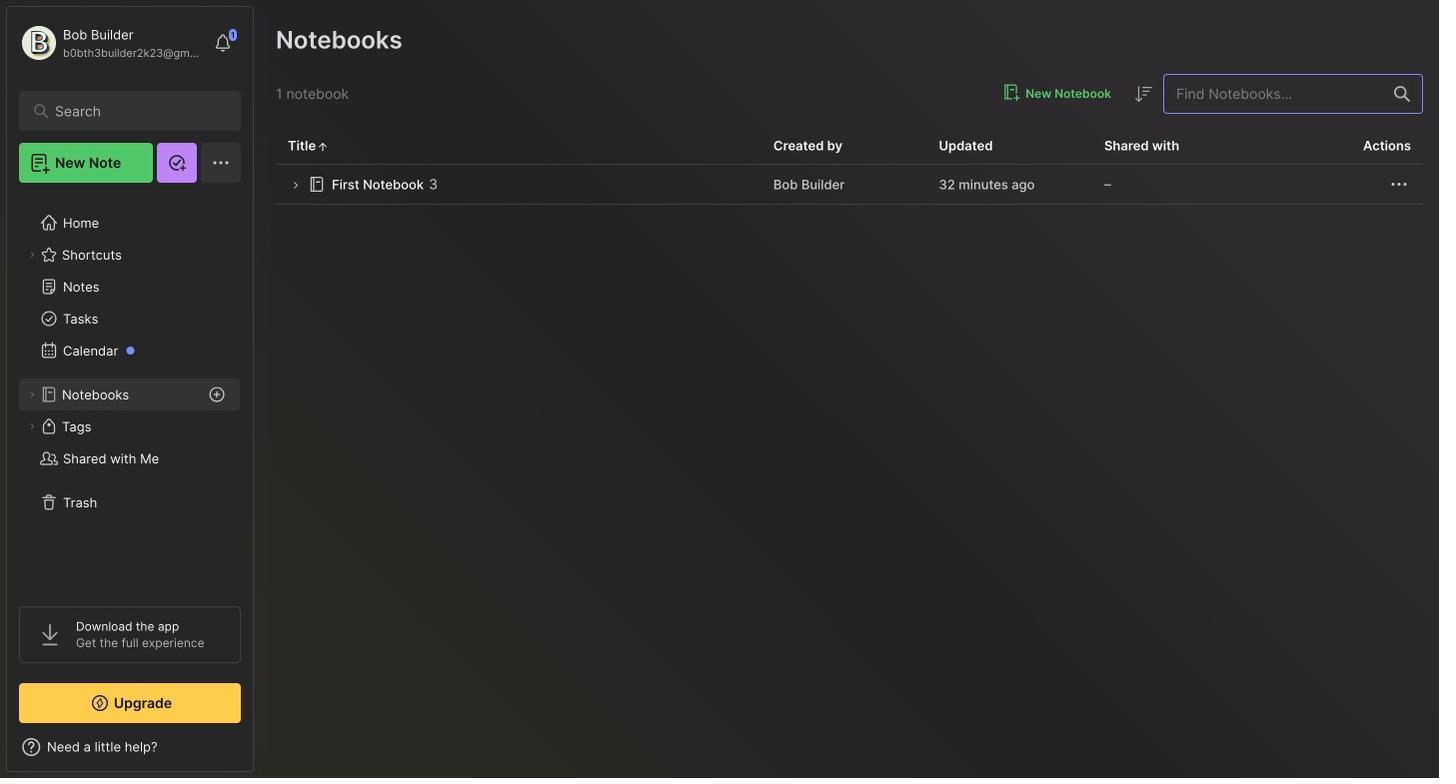 Task type: locate. For each thing, give the bounding box(es) containing it.
Account field
[[19, 23, 204, 63]]

tree
[[7, 195, 253, 589]]

main element
[[0, 0, 260, 779]]

more actions image
[[1388, 172, 1412, 196]]

More actions field
[[1388, 172, 1412, 196]]

row
[[276, 165, 1424, 205]]

Search text field
[[55, 102, 214, 121]]

None search field
[[55, 99, 214, 123]]

click to collapse image
[[252, 742, 267, 766]]

none search field inside the main element
[[55, 99, 214, 123]]

expand notebooks image
[[26, 389, 38, 401]]



Task type: vqa. For each thing, say whether or not it's contained in the screenshot.
TREE within Main element
yes



Task type: describe. For each thing, give the bounding box(es) containing it.
Find Notebooks… text field
[[1165, 77, 1383, 110]]

sort options image
[[1132, 82, 1156, 106]]

Sort field
[[1132, 82, 1156, 106]]

expand tags image
[[26, 421, 38, 433]]

WHAT'S NEW field
[[7, 732, 253, 764]]

tree inside the main element
[[7, 195, 253, 589]]

arrow image
[[288, 178, 303, 193]]



